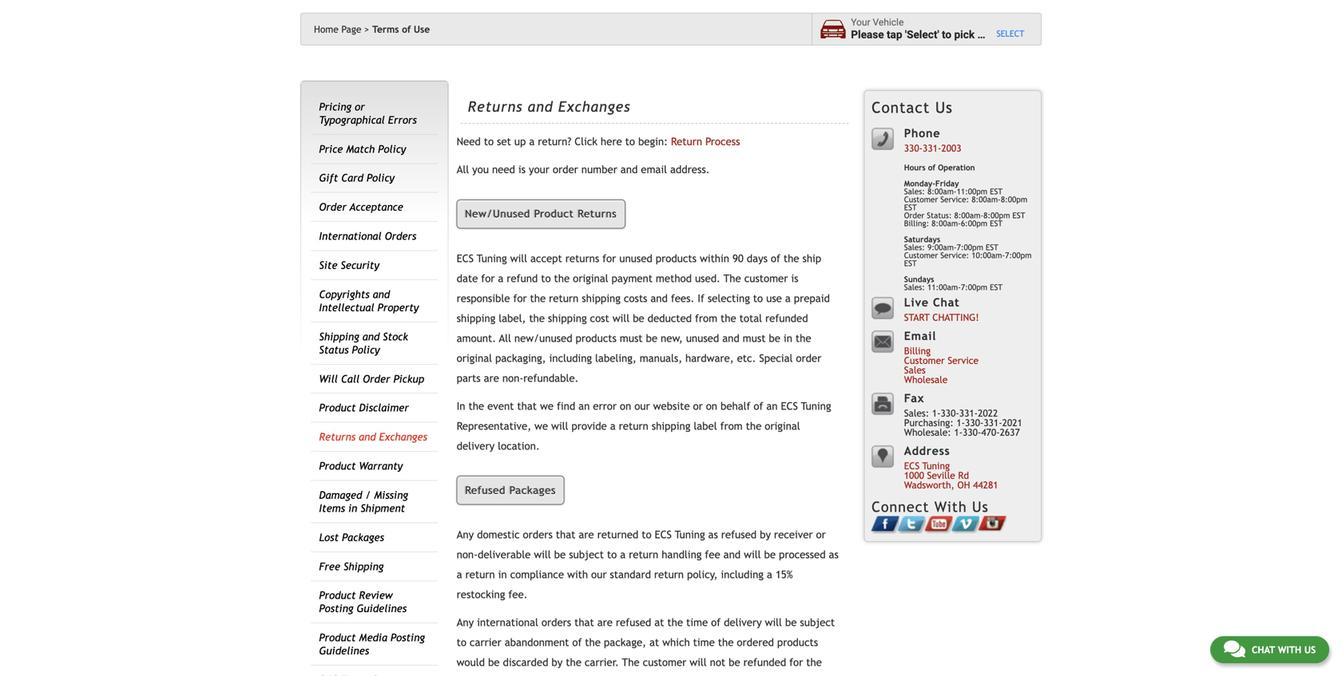 Task type: describe. For each thing, give the bounding box(es) containing it.
product for product media posting guidelines
[[319, 632, 356, 645]]

be down costs
[[633, 312, 645, 325]]

days
[[747, 252, 768, 265]]

1- left 2022
[[957, 417, 965, 429]]

abandonment
[[505, 637, 569, 649]]

will left not
[[690, 657, 707, 669]]

a right use
[[785, 292, 791, 305]]

handling
[[662, 549, 702, 561]]

shipping and stock status policy
[[319, 331, 408, 356]]

1 horizontal spatial products
[[656, 252, 697, 265]]

330- inside the phone 330-331-2003
[[904, 143, 923, 154]]

a left refund
[[498, 272, 504, 285]]

will up ordered
[[765, 617, 782, 629]]

2022
[[978, 408, 998, 419]]

the left carrier.
[[566, 657, 582, 669]]

0 horizontal spatial order
[[319, 201, 347, 214]]

start
[[904, 312, 930, 323]]

return inside ecs tuning will accept returns for unused products within 90 days of the ship date for a refund to the original payment method used. the customer is responsible for the return shipping costs and fees. if selecting to use a prepaid shipping label, the shipping cost will be deducted from the total refunded amount. all new/unused products must be new, unused and must be in the original packaging, including labeling, manuals, hardware, etc.  special order parts are non-refundable.
[[549, 292, 579, 305]]

website
[[653, 400, 690, 413]]

2021
[[1003, 417, 1023, 429]]

and up etc.
[[723, 332, 740, 345]]

7:00pm right 9:00am-
[[1005, 251, 1032, 260]]

a up restocking
[[457, 569, 462, 581]]

free shipping link
[[319, 561, 384, 573]]

0 horizontal spatial returns
[[319, 431, 356, 444]]

begin:
[[638, 136, 668, 148]]

for right returns
[[603, 252, 616, 265]]

are for domestic
[[579, 529, 594, 541]]

policy for gift card policy
[[367, 172, 395, 184]]

1 vertical spatial we
[[535, 420, 548, 433]]

1000
[[904, 470, 925, 481]]

from inside in the event that we find an error on our website or on behalf of an ecs tuning representative, we will provide a return shipping label from the original delivery location.
[[721, 420, 743, 433]]

0 vertical spatial we
[[540, 400, 554, 413]]

by inside any international orders that are refused at the time of delivery will be subject to carrier abandonment of the package, at which time the ordered products would be discarded by the carrier. the customer will not be refunded for t
[[552, 657, 563, 669]]

policy for price match policy
[[378, 143, 406, 155]]

for inside any international orders that are refused at the time of delivery will be subject to carrier abandonment of the package, at which time the ordered products would be discarded by the carrier. the customer will not be refunded for t
[[790, 657, 803, 669]]

not
[[710, 657, 726, 669]]

that for representative,
[[517, 400, 537, 413]]

order inside hours of operation monday-friday sales: 8:00am-11:00pm est customer service: 8:00am-8:00pm est order status: 8:00am-8:00pm est billing: 8:00am-6:00pm est saturdays sales: 9:00am-7:00pm est customer service: 10:00am-7:00pm est sundays sales: 11:00am-7:00pm est
[[904, 211, 925, 220]]

7:00pm down 10:00am-
[[961, 283, 988, 292]]

11:00am-
[[928, 283, 961, 292]]

seville
[[927, 470, 956, 481]]

of inside ecs tuning will accept returns for unused products within 90 days of the ship date for a refund to the original payment method used. the customer is responsible for the return shipping costs and fees. if selecting to use a prepaid shipping label, the shipping cost will be deducted from the total refunded amount. all new/unused products must be new, unused and must be in the original packaging, including labeling, manuals, hardware, etc.  special order parts are non-refundable.
[[771, 252, 781, 265]]

2003
[[942, 143, 962, 154]]

saturdays
[[904, 235, 941, 244]]

return inside in the event that we find an error on our website or on behalf of an ecs tuning representative, we will provide a return shipping label from the original delivery location.
[[619, 420, 649, 433]]

will right the fee
[[744, 549, 761, 561]]

security
[[341, 259, 379, 272]]

be up special
[[769, 332, 781, 345]]

orders for abandonment
[[542, 617, 572, 629]]

number
[[582, 164, 618, 176]]

media
[[359, 632, 388, 645]]

0 horizontal spatial is
[[519, 164, 526, 176]]

8:00am- down 11:00pm at the right top of page
[[955, 211, 984, 220]]

be up 15%
[[764, 549, 776, 561]]

a right up
[[529, 136, 535, 148]]

the down refund
[[530, 292, 546, 305]]

to right returned
[[642, 529, 652, 541]]

copyrights and intellectual property link
[[319, 288, 419, 314]]

shipping inside the shipping and stock status policy
[[319, 331, 359, 343]]

and inside the shipping and stock status policy
[[363, 331, 380, 343]]

connect
[[872, 499, 930, 516]]

missing
[[374, 489, 408, 502]]

new/unused
[[465, 208, 531, 220]]

shipping up the cost
[[582, 292, 621, 305]]

purchasing:
[[904, 417, 954, 429]]

7:00pm down the 6:00pm
[[957, 243, 984, 252]]

gift card policy link
[[319, 172, 395, 184]]

packages for lost packages
[[342, 532, 384, 544]]

selecting
[[708, 292, 750, 305]]

be left new,
[[646, 332, 658, 345]]

for down refund
[[513, 292, 527, 305]]

1 vertical spatial 8:00pm
[[984, 211, 1010, 220]]

or inside in the event that we find an error on our website or on behalf of an ecs tuning representative, we will provide a return shipping label from the original delivery location.
[[693, 400, 703, 413]]

1 vertical spatial chat
[[1252, 645, 1276, 656]]

of inside hours of operation monday-friday sales: 8:00am-11:00pm est customer service: 8:00am-8:00pm est order status: 8:00am-8:00pm est billing: 8:00am-6:00pm est saturdays sales: 9:00am-7:00pm est customer service: 10:00am-7:00pm est sundays sales: 11:00am-7:00pm est
[[928, 163, 936, 172]]

email billing customer service sales wholesale
[[904, 330, 979, 385]]

terms
[[372, 24, 399, 35]]

refused
[[465, 485, 506, 497]]

'select'
[[905, 28, 940, 41]]

330- left 2637
[[965, 417, 984, 429]]

deducted
[[648, 312, 692, 325]]

packaging,
[[495, 352, 546, 365]]

home page link
[[314, 24, 369, 35]]

address ecs tuning 1000 seville rd wadsworth, oh 44281
[[904, 445, 999, 491]]

product media posting guidelines link
[[319, 632, 425, 658]]

subject inside any international orders that are refused at the time of delivery will be subject to carrier abandonment of the package, at which time the ordered products would be discarded by the carrier. the customer will not be refunded for t
[[800, 617, 835, 629]]

and down the product disclaimer link in the bottom of the page
[[359, 431, 376, 444]]

will up compliance at the bottom
[[534, 549, 551, 561]]

0 vertical spatial 8:00pm
[[1001, 195, 1028, 204]]

and up return? on the top
[[528, 98, 554, 115]]

will call order pickup link
[[319, 373, 424, 385]]

of up not
[[711, 617, 721, 629]]

lost
[[319, 532, 339, 544]]

accept
[[531, 252, 562, 265]]

operation
[[938, 163, 975, 172]]

1 horizontal spatial 331-
[[960, 408, 978, 419]]

to inside your vehicle please tap 'select' to pick a vehicle
[[942, 28, 952, 41]]

the down selecting
[[721, 312, 737, 325]]

and left email
[[621, 164, 638, 176]]

order acceptance
[[319, 201, 403, 214]]

1 vertical spatial with
[[1278, 645, 1302, 656]]

all you need is your order number and email address.
[[457, 164, 710, 176]]

ordered
[[737, 637, 774, 649]]

tuning inside any domestic orders that are returned to ecs tuning as refused by receiver or non-deliverable will be subject to a return handling fee and will be processed as a return in compliance with our standard return policy, including a 15% restocking fee.
[[675, 529, 705, 541]]

carrier
[[470, 637, 502, 649]]

2 horizontal spatial 331-
[[984, 417, 1003, 429]]

free
[[319, 561, 340, 573]]

from inside ecs tuning will accept returns for unused products within 90 days of the ship date for a refund to the original payment method used. the customer is responsible for the return shipping costs and fees. if selecting to use a prepaid shipping label, the shipping cost will be deducted from the total refunded amount. all new/unused products must be new, unused and must be in the original packaging, including labeling, manuals, hardware, etc.  special order parts are non-refundable.
[[695, 312, 718, 325]]

a inside your vehicle please tap 'select' to pick a vehicle
[[978, 28, 984, 41]]

shipping up amount.
[[457, 312, 496, 325]]

our inside in the event that we find an error on our website or on behalf of an ecs tuning representative, we will provide a return shipping label from the original delivery location.
[[635, 400, 650, 413]]

3 sales: from the top
[[904, 283, 925, 292]]

refund
[[507, 272, 538, 285]]

vehicle
[[986, 28, 1021, 41]]

the up which
[[668, 617, 683, 629]]

domestic
[[477, 529, 520, 541]]

1 horizontal spatial order
[[363, 373, 390, 385]]

2 must from the left
[[743, 332, 766, 345]]

product up accept
[[534, 208, 574, 220]]

method
[[656, 272, 692, 285]]

items
[[319, 503, 345, 515]]

the down accept
[[554, 272, 570, 285]]

with inside any domestic orders that are returned to ecs tuning as refused by receiver or non-deliverable will be subject to a return handling fee and will be processed as a return in compliance with our standard return policy, including a 15% restocking fee.
[[567, 569, 588, 581]]

our inside any domestic orders that are returned to ecs tuning as refused by receiver or non-deliverable will be subject to a return handling fee and will be processed as a return in compliance with our standard return policy, including a 15% restocking fee.
[[591, 569, 607, 581]]

2 an from the left
[[767, 400, 778, 413]]

to left set
[[484, 136, 494, 148]]

hours
[[904, 163, 926, 172]]

pricing or typographical errors link
[[319, 101, 417, 126]]

representative,
[[457, 420, 532, 433]]

international orders
[[319, 230, 417, 243]]

product review posting guidelines link
[[319, 590, 407, 616]]

will right the cost
[[613, 312, 630, 325]]

return?
[[538, 136, 572, 148]]

ecs inside any domestic orders that are returned to ecs tuning as refused by receiver or non-deliverable will be subject to a return handling fee and will be processed as a return in compliance with our standard return policy, including a 15% restocking fee.
[[655, 529, 672, 541]]

your
[[529, 164, 550, 176]]

0 horizontal spatial as
[[708, 529, 718, 541]]

be down carrier on the bottom of the page
[[488, 657, 500, 669]]

0 vertical spatial returns and exchanges
[[468, 98, 631, 115]]

for up responsible
[[481, 272, 495, 285]]

non- inside any domestic orders that are returned to ecs tuning as refused by receiver or non-deliverable will be subject to a return handling fee and will be processed as a return in compliance with our standard return policy, including a 15% restocking fee.
[[457, 549, 478, 561]]

amount.
[[457, 332, 496, 345]]

posting for product media posting guidelines
[[391, 632, 425, 645]]

price match policy link
[[319, 143, 406, 155]]

phone
[[904, 127, 941, 140]]

330- down 2022
[[963, 427, 982, 438]]

total
[[740, 312, 762, 325]]

2 horizontal spatial returns
[[578, 208, 617, 220]]

and inside any domestic orders that are returned to ecs tuning as refused by receiver or non-deliverable will be subject to a return handling fee and will be processed as a return in compliance with our standard return policy, including a 15% restocking fee.
[[724, 549, 741, 561]]

0 vertical spatial unused
[[620, 252, 653, 265]]

behalf
[[721, 400, 751, 413]]

connect with us
[[872, 499, 989, 516]]

0 horizontal spatial exchanges
[[379, 431, 427, 444]]

stock
[[383, 331, 408, 343]]

be right not
[[729, 657, 741, 669]]

refused packages
[[465, 485, 556, 497]]

of left use
[[402, 24, 411, 35]]

to left use
[[753, 292, 763, 305]]

0 vertical spatial us
[[936, 99, 953, 116]]

and up deducted
[[651, 292, 668, 305]]

start chatting! link
[[904, 312, 980, 323]]

address
[[904, 445, 951, 458]]

need
[[457, 136, 481, 148]]

1 vertical spatial time
[[693, 637, 715, 649]]

1 horizontal spatial exchanges
[[559, 98, 631, 115]]

chatting!
[[933, 312, 980, 323]]

the up not
[[718, 637, 734, 649]]

to right here
[[625, 136, 635, 148]]

delivery inside in the event that we find an error on our website or on behalf of an ecs tuning representative, we will provide a return shipping label from the original delivery location.
[[457, 440, 495, 453]]

a down returned
[[620, 549, 626, 561]]

0 vertical spatial at
[[655, 617, 664, 629]]

shipping up new/unused
[[548, 312, 587, 325]]

1 vertical spatial at
[[650, 637, 659, 649]]

delivery inside any international orders that are refused at the time of delivery will be subject to carrier abandonment of the package, at which time the ordered products would be discarded by the carrier. the customer will not be refunded for t
[[724, 617, 762, 629]]

the down prepaid
[[796, 332, 812, 345]]

the up new/unused
[[529, 312, 545, 325]]

will up refund
[[510, 252, 527, 265]]

in the event that we find an error on our website or on behalf of an ecs tuning representative, we will provide a return shipping label from the original delivery location.
[[457, 400, 832, 453]]

to down accept
[[541, 272, 551, 285]]

copyrights and intellectual property
[[319, 288, 419, 314]]

labeling,
[[595, 352, 637, 365]]

used.
[[695, 272, 721, 285]]

refundable.
[[524, 372, 579, 385]]

orders for will
[[523, 529, 553, 541]]

0 vertical spatial all
[[457, 164, 469, 176]]

1- up wholesale:
[[932, 408, 941, 419]]

match
[[346, 143, 375, 155]]

live
[[904, 296, 929, 309]]

ecs inside ecs tuning will accept returns for unused products within 90 days of the ship date for a refund to the original payment method used. the customer is responsible for the return shipping costs and fees. if selecting to use a prepaid shipping label, the shipping cost will be deducted from the total refunded amount. all new/unused products must be new, unused and must be in the original packaging, including labeling, manuals, hardware, etc.  special order parts are non-refundable.
[[457, 252, 474, 265]]

select link
[[997, 29, 1025, 39]]

the inside ecs tuning will accept returns for unused products within 90 days of the ship date for a refund to the original payment method used. the customer is responsible for the return shipping costs and fees. if selecting to use a prepaid shipping label, the shipping cost will be deducted from the total refunded amount. all new/unused products must be new, unused and must be in the original packaging, including labeling, manuals, hardware, etc.  special order parts are non-refundable.
[[724, 272, 741, 285]]

review
[[359, 590, 393, 602]]

including inside ecs tuning will accept returns for unused products within 90 days of the ship date for a refund to the original payment method used. the customer is responsible for the return shipping costs and fees. if selecting to use a prepaid shipping label, the shipping cost will be deducted from the total refunded amount. all new/unused products must be new, unused and must be in the original packaging, including labeling, manuals, hardware, etc.  special order parts are non-refundable.
[[549, 352, 592, 365]]

the down behalf
[[746, 420, 762, 433]]

8:00am- up status:
[[928, 187, 957, 196]]

home
[[314, 24, 339, 35]]

lost packages
[[319, 532, 384, 544]]

status:
[[927, 211, 952, 220]]

any for any international orders that are refused at the time of delivery will be subject to carrier abandonment of the package, at which time the ordered products would be discarded by the carrier. the customer will not be refunded for t
[[457, 617, 474, 629]]

and inside copyrights and intellectual property
[[373, 288, 390, 301]]

oh
[[958, 480, 971, 491]]

contact
[[872, 99, 930, 116]]

refunded inside any international orders that are refused at the time of delivery will be subject to carrier abandonment of the package, at which time the ordered products would be discarded by the carrier. the customer will not be refunded for t
[[744, 657, 787, 669]]

comments image
[[1224, 640, 1246, 659]]

lost packages link
[[319, 532, 384, 544]]

330- up wholesale:
[[941, 408, 960, 419]]

packages for refused packages
[[510, 485, 556, 497]]

payment
[[612, 272, 653, 285]]

hardware,
[[686, 352, 734, 365]]

if
[[698, 292, 705, 305]]

compliance
[[510, 569, 564, 581]]

a inside in the event that we find an error on our website or on behalf of an ecs tuning representative, we will provide a return shipping label from the original delivery location.
[[610, 420, 616, 433]]

2 service: from the top
[[941, 251, 970, 260]]

sundays
[[904, 275, 935, 284]]

1 service: from the top
[[941, 195, 970, 204]]

please
[[851, 28, 884, 41]]



Task type: vqa. For each thing, say whether or not it's contained in the screenshot.
the ECS Tuning will accept returns for unused products within 90 days of the ship date for a refund to the original payment method used. The customer is responsible for the return shipping costs and fees. If selecting to use a prepaid shipping label, the shipping cost will be deducted from the total refunded amount. All new/unused products must be new, unused and must be in the original packaging, including labeling, manuals, hardware, etc.  Special order parts are non-refundable.
yes



Task type: locate. For each thing, give the bounding box(es) containing it.
shipping and stock status policy link
[[319, 331, 408, 356]]

0 vertical spatial including
[[549, 352, 592, 365]]

0 horizontal spatial our
[[591, 569, 607, 581]]

a left 15%
[[767, 569, 773, 581]]

sales: inside fax sales: 1-330-331-2022 purchasing: 1-330-331-2021 wholesale: 1-330-470-2637
[[904, 408, 930, 419]]

any inside any domestic orders that are returned to ecs tuning as refused by receiver or non-deliverable will be subject to a return handling fee and will be processed as a return in compliance with our standard return policy, including a 15% restocking fee.
[[457, 529, 474, 541]]

subject down returned
[[569, 549, 604, 561]]

0 horizontal spatial from
[[695, 312, 718, 325]]

return process link
[[668, 136, 740, 148]]

return up standard
[[629, 549, 659, 561]]

deliverable
[[478, 549, 531, 561]]

0 vertical spatial order
[[553, 164, 578, 176]]

original down special
[[765, 420, 800, 433]]

1 vertical spatial us
[[972, 499, 989, 516]]

returns up product warranty link
[[319, 431, 356, 444]]

1 vertical spatial unused
[[686, 332, 719, 345]]

1 vertical spatial non-
[[457, 549, 478, 561]]

the right in
[[469, 400, 484, 413]]

0 horizontal spatial returns and exchanges
[[319, 431, 427, 444]]

order right your
[[553, 164, 578, 176]]

order left status:
[[904, 211, 925, 220]]

0 vertical spatial exchanges
[[559, 98, 631, 115]]

time up which
[[686, 617, 708, 629]]

1 horizontal spatial must
[[743, 332, 766, 345]]

responsible
[[457, 292, 510, 305]]

2 vertical spatial policy
[[352, 344, 380, 356]]

us for chat
[[1305, 645, 1316, 656]]

use
[[766, 292, 782, 305]]

2 vertical spatial in
[[498, 569, 507, 581]]

are right parts
[[484, 372, 499, 385]]

on up label
[[706, 400, 718, 413]]

pricing
[[319, 101, 352, 113]]

be up compliance at the bottom
[[554, 549, 566, 561]]

0 horizontal spatial with
[[567, 569, 588, 581]]

delivery down representative,
[[457, 440, 495, 453]]

contact us
[[872, 99, 953, 116]]

policy down errors
[[378, 143, 406, 155]]

product down free
[[319, 590, 356, 602]]

0 vertical spatial refunded
[[766, 312, 808, 325]]

card
[[341, 172, 364, 184]]

refused inside any domestic orders that are returned to ecs tuning as refused by receiver or non-deliverable will be subject to a return handling fee and will be processed as a return in compliance with our standard return policy, including a 15% restocking fee.
[[721, 529, 757, 541]]

your vehicle please tap 'select' to pick a vehicle
[[851, 17, 1021, 41]]

disclaimer
[[359, 402, 409, 415]]

1 vertical spatial exchanges
[[379, 431, 427, 444]]

0 vertical spatial are
[[484, 372, 499, 385]]

1 vertical spatial or
[[693, 400, 703, 413]]

sales link
[[904, 365, 926, 376]]

order down 'gift' at left
[[319, 201, 347, 214]]

tap
[[887, 28, 903, 41]]

would
[[457, 657, 485, 669]]

1 vertical spatial posting
[[391, 632, 425, 645]]

of inside in the event that we find an error on our website or on behalf of an ecs tuning representative, we will provide a return shipping label from the original delivery location.
[[754, 400, 764, 413]]

0 vertical spatial is
[[519, 164, 526, 176]]

1 horizontal spatial original
[[573, 272, 609, 285]]

any inside any international orders that are refused at the time of delivery will be subject to carrier abandonment of the package, at which time the ordered products would be discarded by the carrier. the customer will not be refunded for t
[[457, 617, 474, 629]]

subject down processed
[[800, 617, 835, 629]]

all inside ecs tuning will accept returns for unused products within 90 days of the ship date for a refund to the original payment method used. the customer is responsible for the return shipping costs and fees. if selecting to use a prepaid shipping label, the shipping cost will be deducted from the total refunded amount. all new/unused products must be new, unused and must be in the original packaging, including labeling, manuals, hardware, etc.  special order parts are non-refundable.
[[499, 332, 511, 345]]

ship
[[803, 252, 822, 265]]

est
[[990, 187, 1003, 196], [904, 203, 917, 212], [1013, 211, 1026, 220], [990, 219, 1003, 228], [986, 243, 999, 252], [904, 259, 917, 268], [990, 283, 1003, 292]]

8:00pm right 11:00pm at the right top of page
[[1001, 195, 1028, 204]]

customer
[[745, 272, 788, 285], [643, 657, 687, 669]]

2 on from the left
[[706, 400, 718, 413]]

our left website
[[635, 400, 650, 413]]

or inside pricing or typographical errors
[[355, 101, 365, 113]]

site security
[[319, 259, 379, 272]]

0 vertical spatial guidelines
[[357, 603, 407, 616]]

0 vertical spatial time
[[686, 617, 708, 629]]

as right processed
[[829, 549, 839, 561]]

cost
[[590, 312, 610, 325]]

2 vertical spatial us
[[1305, 645, 1316, 656]]

chat right comments icon
[[1252, 645, 1276, 656]]

1 horizontal spatial non-
[[503, 372, 524, 385]]

on
[[620, 400, 632, 413], [706, 400, 718, 413]]

1 vertical spatial returns and exchanges
[[319, 431, 427, 444]]

0 horizontal spatial the
[[622, 657, 640, 669]]

3 customer from the top
[[904, 355, 945, 366]]

products up method
[[656, 252, 697, 265]]

331- inside the phone 330-331-2003
[[923, 143, 942, 154]]

are left returned
[[579, 529, 594, 541]]

refunded inside ecs tuning will accept returns for unused products within 90 days of the ship date for a refund to the original payment method used. the customer is responsible for the return shipping costs and fees. if selecting to use a prepaid shipping label, the shipping cost will be deducted from the total refunded amount. all new/unused products must be new, unused and must be in the original packaging, including labeling, manuals, hardware, etc.  special order parts are non-refundable.
[[766, 312, 808, 325]]

we
[[540, 400, 554, 413], [535, 420, 548, 433]]

in up special
[[784, 332, 793, 345]]

2 vertical spatial products
[[777, 637, 818, 649]]

that inside any international orders that are refused at the time of delivery will be subject to carrier abandonment of the package, at which time the ordered products would be discarded by the carrier. the customer will not be refunded for t
[[575, 617, 594, 629]]

the up carrier.
[[585, 637, 601, 649]]

from
[[695, 312, 718, 325], [721, 420, 743, 433]]

1 vertical spatial as
[[829, 549, 839, 561]]

2 vertical spatial customer
[[904, 355, 945, 366]]

with right compliance at the bottom
[[567, 569, 588, 581]]

0 vertical spatial orders
[[523, 529, 553, 541]]

warranty
[[359, 460, 403, 473]]

all
[[457, 164, 469, 176], [499, 332, 511, 345]]

will
[[319, 373, 338, 385]]

customer up use
[[745, 272, 788, 285]]

time up not
[[693, 637, 715, 649]]

in down damaged
[[348, 503, 357, 515]]

of right abandonment
[[573, 637, 582, 649]]

1 vertical spatial from
[[721, 420, 743, 433]]

guidelines inside product review posting guidelines
[[357, 603, 407, 616]]

0 vertical spatial refused
[[721, 529, 757, 541]]

tuning
[[477, 252, 507, 265], [801, 400, 832, 413], [923, 461, 950, 472], [675, 529, 705, 541]]

returns down number at the left top of the page
[[578, 208, 617, 220]]

is inside ecs tuning will accept returns for unused products within 90 days of the ship date for a refund to the original payment method used. the customer is responsible for the return shipping costs and fees. if selecting to use a prepaid shipping label, the shipping cost will be deducted from the total refunded amount. all new/unused products must be new, unused and must be in the original packaging, including labeling, manuals, hardware, etc.  special order parts are non-refundable.
[[791, 272, 799, 285]]

0 vertical spatial products
[[656, 252, 697, 265]]

refused inside any international orders that are refused at the time of delivery will be subject to carrier abandonment of the package, at which time the ordered products would be discarded by the carrier. the customer will not be refunded for t
[[616, 617, 652, 629]]

exchanges
[[559, 98, 631, 115], [379, 431, 427, 444]]

us for connect
[[972, 499, 989, 516]]

1 vertical spatial any
[[457, 617, 474, 629]]

90
[[733, 252, 744, 265]]

to inside any international orders that are refused at the time of delivery will be subject to carrier abandonment of the package, at which time the ordered products would be discarded by the carrier. the customer will not be refunded for t
[[457, 637, 467, 649]]

1 an from the left
[[579, 400, 590, 413]]

that inside any domestic orders that are returned to ecs tuning as refused by receiver or non-deliverable will be subject to a return handling fee and will be processed as a return in compliance with our standard return policy, including a 15% restocking fee.
[[556, 529, 576, 541]]

return up restocking
[[466, 569, 495, 581]]

1 horizontal spatial as
[[829, 549, 839, 561]]

manuals,
[[640, 352, 683, 365]]

returns and exchanges link
[[319, 431, 427, 444]]

are inside any international orders that are refused at the time of delivery will be subject to carrier abandonment of the package, at which time the ordered products would be discarded by the carrier. the customer will not be refunded for t
[[598, 617, 613, 629]]

by down abandonment
[[552, 657, 563, 669]]

sales: up live
[[904, 283, 925, 292]]

0 horizontal spatial posting
[[319, 603, 354, 616]]

from down behalf
[[721, 420, 743, 433]]

330- down the phone
[[904, 143, 923, 154]]

that inside in the event that we find an error on our website or on behalf of an ecs tuning representative, we will provide a return shipping label from the original delivery location.
[[517, 400, 537, 413]]

470-
[[982, 427, 1000, 438]]

a right pick
[[978, 28, 984, 41]]

posting
[[319, 603, 354, 616], [391, 632, 425, 645]]

2 horizontal spatial or
[[816, 529, 826, 541]]

shipping
[[319, 331, 359, 343], [344, 561, 384, 573]]

for right not
[[790, 657, 803, 669]]

are for international
[[598, 617, 613, 629]]

1 horizontal spatial is
[[791, 272, 799, 285]]

1-
[[932, 408, 941, 419], [957, 417, 965, 429], [954, 427, 963, 438]]

1 any from the top
[[457, 529, 474, 541]]

and right the fee
[[724, 549, 741, 561]]

orders up deliverable
[[523, 529, 553, 541]]

posting inside product media posting guidelines
[[391, 632, 425, 645]]

0 horizontal spatial including
[[549, 352, 592, 365]]

0 vertical spatial delivery
[[457, 440, 495, 453]]

0 horizontal spatial in
[[348, 503, 357, 515]]

return down handling
[[654, 569, 684, 581]]

1 horizontal spatial the
[[724, 272, 741, 285]]

1 vertical spatial in
[[348, 503, 357, 515]]

1 vertical spatial shipping
[[344, 561, 384, 573]]

select
[[997, 29, 1025, 39]]

damaged / missing items in shipment link
[[319, 489, 408, 515]]

as up the fee
[[708, 529, 718, 541]]

which
[[663, 637, 690, 649]]

refunded down ordered
[[744, 657, 787, 669]]

by inside any domestic orders that are returned to ecs tuning as refused by receiver or non-deliverable will be subject to a return handling fee and will be processed as a return in compliance with our standard return policy, including a 15% restocking fee.
[[760, 529, 771, 541]]

0 horizontal spatial packages
[[342, 532, 384, 544]]

terms of use
[[372, 24, 430, 35]]

will inside in the event that we find an error on our website or on behalf of an ecs tuning representative, we will provide a return shipping label from the original delivery location.
[[551, 420, 569, 433]]

2 any from the top
[[457, 617, 474, 629]]

of right hours
[[928, 163, 936, 172]]

guidelines inside product media posting guidelines
[[319, 645, 369, 658]]

0 vertical spatial non-
[[503, 372, 524, 385]]

product left media
[[319, 632, 356, 645]]

0 vertical spatial the
[[724, 272, 741, 285]]

at up which
[[655, 617, 664, 629]]

refused
[[721, 529, 757, 541], [616, 617, 652, 629]]

orders
[[385, 230, 417, 243]]

all left you
[[457, 164, 469, 176]]

must up labeling,
[[620, 332, 643, 345]]

tuning inside in the event that we find an error on our website or on behalf of an ecs tuning representative, we will provide a return shipping label from the original delivery location.
[[801, 400, 832, 413]]

the
[[784, 252, 800, 265], [554, 272, 570, 285], [530, 292, 546, 305], [529, 312, 545, 325], [721, 312, 737, 325], [796, 332, 812, 345], [469, 400, 484, 413], [746, 420, 762, 433], [668, 617, 683, 629], [585, 637, 601, 649], [718, 637, 734, 649], [566, 657, 582, 669]]

of right behalf
[[754, 400, 764, 413]]

are up package,
[[598, 617, 613, 629]]

1 vertical spatial including
[[721, 569, 764, 581]]

are inside any domestic orders that are returned to ecs tuning as refused by receiver or non-deliverable will be subject to a return handling fee and will be processed as a return in compliance with our standard return policy, including a 15% restocking fee.
[[579, 529, 594, 541]]

you
[[472, 164, 489, 176]]

0 horizontal spatial original
[[457, 352, 492, 365]]

us down 44281
[[972, 499, 989, 516]]

1 horizontal spatial refused
[[721, 529, 757, 541]]

or inside any domestic orders that are returned to ecs tuning as refused by receiver or non-deliverable will be subject to a return handling fee and will be processed as a return in compliance with our standard return policy, including a 15% restocking fee.
[[816, 529, 826, 541]]

that right event on the left bottom
[[517, 400, 537, 413]]

2 horizontal spatial order
[[904, 211, 925, 220]]

service:
[[941, 195, 970, 204], [941, 251, 970, 260]]

that
[[517, 400, 537, 413], [556, 529, 576, 541], [575, 617, 594, 629]]

2 sales: from the top
[[904, 243, 925, 252]]

1 vertical spatial refunded
[[744, 657, 787, 669]]

intellectual
[[319, 302, 374, 314]]

1 horizontal spatial delivery
[[724, 617, 762, 629]]

product for product review posting guidelines
[[319, 590, 356, 602]]

international orders link
[[319, 230, 417, 243]]

product inside product media posting guidelines
[[319, 632, 356, 645]]

customer inside any international orders that are refused at the time of delivery will be subject to carrier abandonment of the package, at which time the ordered products would be discarded by the carrier. the customer will not be refunded for t
[[643, 657, 687, 669]]

1 horizontal spatial in
[[498, 569, 507, 581]]

1 must from the left
[[620, 332, 643, 345]]

products inside any international orders that are refused at the time of delivery will be subject to carrier abandonment of the package, at which time the ordered products would be discarded by the carrier. the customer will not be refunded for t
[[777, 637, 818, 649]]

or
[[355, 101, 365, 113], [693, 400, 703, 413], [816, 529, 826, 541]]

returned
[[597, 529, 639, 541]]

product disclaimer
[[319, 402, 409, 415]]

2 horizontal spatial original
[[765, 420, 800, 433]]

0 vertical spatial any
[[457, 529, 474, 541]]

guidelines for review
[[357, 603, 407, 616]]

from down if
[[695, 312, 718, 325]]

ecs inside in the event that we find an error on our website or on behalf of an ecs tuning representative, we will provide a return shipping label from the original delivery location.
[[781, 400, 798, 413]]

8:00pm down 11:00pm at the right top of page
[[984, 211, 1010, 220]]

including
[[549, 352, 592, 365], [721, 569, 764, 581]]

1 horizontal spatial including
[[721, 569, 764, 581]]

0 horizontal spatial or
[[355, 101, 365, 113]]

subject
[[569, 549, 604, 561], [800, 617, 835, 629]]

are inside ecs tuning will accept returns for unused products within 90 days of the ship date for a refund to the original payment method used. the customer is responsible for the return shipping costs and fees. if selecting to use a prepaid shipping label, the shipping cost will be deducted from the total refunded amount. all new/unused products must be new, unused and must be in the original packaging, including labeling, manuals, hardware, etc.  special order parts are non-refundable.
[[484, 372, 499, 385]]

1 vertical spatial service:
[[941, 251, 970, 260]]

0 horizontal spatial 331-
[[923, 143, 942, 154]]

in inside the "damaged / missing items in shipment"
[[348, 503, 357, 515]]

to left pick
[[942, 28, 952, 41]]

will call order pickup
[[319, 373, 424, 385]]

products
[[656, 252, 697, 265], [576, 332, 617, 345], [777, 637, 818, 649]]

0 horizontal spatial products
[[576, 332, 617, 345]]

by
[[760, 529, 771, 541], [552, 657, 563, 669]]

or up processed
[[816, 529, 826, 541]]

tuning inside ecs tuning will accept returns for unused products within 90 days of the ship date for a refund to the original payment method used. the customer is responsible for the return shipping costs and fees. if selecting to use a prepaid shipping label, the shipping cost will be deducted from the total refunded amount. all new/unused products must be new, unused and must be in the original packaging, including labeling, manuals, hardware, etc.  special order parts are non-refundable.
[[477, 252, 507, 265]]

non- down the packaging,
[[503, 372, 524, 385]]

1 horizontal spatial returns and exchanges
[[468, 98, 631, 115]]

1 horizontal spatial posting
[[391, 632, 425, 645]]

0 vertical spatial customer
[[745, 272, 788, 285]]

0 vertical spatial service:
[[941, 195, 970, 204]]

subject inside any domestic orders that are returned to ecs tuning as refused by receiver or non-deliverable will be subject to a return handling fee and will be processed as a return in compliance with our standard return policy, including a 15% restocking fee.
[[569, 549, 604, 561]]

up
[[515, 136, 526, 148]]

0 vertical spatial original
[[573, 272, 609, 285]]

unused up payment
[[620, 252, 653, 265]]

error
[[593, 400, 617, 413]]

order inside ecs tuning will accept returns for unused products within 90 days of the ship date for a refund to the original payment method used. the customer is responsible for the return shipping costs and fees. if selecting to use a prepaid shipping label, the shipping cost will be deducted from the total refunded amount. all new/unused products must be new, unused and must be in the original packaging, including labeling, manuals, hardware, etc.  special order parts are non-refundable.
[[796, 352, 822, 365]]

8:00am- up the 6:00pm
[[972, 195, 1001, 204]]

refunded down use
[[766, 312, 808, 325]]

our left standard
[[591, 569, 607, 581]]

orders inside any international orders that are refused at the time of delivery will be subject to carrier abandonment of the package, at which time the ordered products would be discarded by the carrier. the customer will not be refunded for t
[[542, 617, 572, 629]]

1 vertical spatial the
[[622, 657, 640, 669]]

customer inside ecs tuning will accept returns for unused products within 90 days of the ship date for a refund to the original payment method used. the customer is responsible for the return shipping costs and fees. if selecting to use a prepaid shipping label, the shipping cost will be deducted from the total refunded amount. all new/unused products must be new, unused and must be in the original packaging, including labeling, manuals, hardware, etc.  special order parts are non-refundable.
[[745, 272, 788, 285]]

the inside any international orders that are refused at the time of delivery will be subject to carrier abandonment of the package, at which time the ordered products would be discarded by the carrier. the customer will not be refunded for t
[[622, 657, 640, 669]]

1 vertical spatial orders
[[542, 617, 572, 629]]

that for the
[[575, 617, 594, 629]]

sales:
[[904, 187, 925, 196], [904, 243, 925, 252], [904, 283, 925, 292], [904, 408, 930, 419]]

1 horizontal spatial on
[[706, 400, 718, 413]]

330-331-2003 link
[[904, 143, 962, 154]]

processed
[[779, 549, 826, 561]]

chat inside live chat start chatting!
[[933, 296, 960, 309]]

product
[[534, 208, 574, 220], [319, 402, 356, 415], [319, 460, 356, 473], [319, 590, 356, 602], [319, 632, 356, 645]]

1 on from the left
[[620, 400, 632, 413]]

must down total
[[743, 332, 766, 345]]

return right provide
[[619, 420, 649, 433]]

unused up hardware, in the right of the page
[[686, 332, 719, 345]]

posting down free
[[319, 603, 354, 616]]

return
[[671, 136, 703, 148]]

tuning inside address ecs tuning 1000 seville rd wadsworth, oh 44281
[[923, 461, 950, 472]]

1 vertical spatial subject
[[800, 617, 835, 629]]

that for subject
[[556, 529, 576, 541]]

or up label
[[693, 400, 703, 413]]

non- inside ecs tuning will accept returns for unused products within 90 days of the ship date for a refund to the original payment method used. the customer is responsible for the return shipping costs and fees. if selecting to use a prepaid shipping label, the shipping cost will be deducted from the total refunded amount. all new/unused products must be new, unused and must be in the original packaging, including labeling, manuals, hardware, etc.  special order parts are non-refundable.
[[503, 372, 524, 385]]

shipping up status
[[319, 331, 359, 343]]

1 vertical spatial customer
[[904, 251, 938, 260]]

product for product warranty
[[319, 460, 356, 473]]

4 sales: from the top
[[904, 408, 930, 419]]

gift card policy
[[319, 172, 395, 184]]

original inside in the event that we find an error on our website or on behalf of an ecs tuning representative, we will provide a return shipping label from the original delivery location.
[[765, 420, 800, 433]]

1 vertical spatial original
[[457, 352, 492, 365]]

new/unused
[[515, 332, 573, 345]]

0 vertical spatial returns
[[468, 98, 523, 115]]

1 horizontal spatial order
[[796, 352, 822, 365]]

or up typographical
[[355, 101, 365, 113]]

prepaid
[[794, 292, 830, 305]]

in inside ecs tuning will accept returns for unused products within 90 days of the ship date for a refund to the original payment method used. the customer is responsible for the return shipping costs and fees. if selecting to use a prepaid shipping label, the shipping cost will be deducted from the total refunded amount. all new/unused products must be new, unused and must be in the original packaging, including labeling, manuals, hardware, etc.  special order parts are non-refundable.
[[784, 332, 793, 345]]

pickup
[[394, 373, 424, 385]]

product inside product review posting guidelines
[[319, 590, 356, 602]]

ecs inside address ecs tuning 1000 seville rd wadsworth, oh 44281
[[904, 461, 920, 472]]

0 vertical spatial shipping
[[319, 331, 359, 343]]

0 vertical spatial subject
[[569, 549, 604, 561]]

chat with us
[[1252, 645, 1316, 656]]

2 vertical spatial original
[[765, 420, 800, 433]]

to down returned
[[607, 549, 617, 561]]

shipping inside in the event that we find an error on our website or on behalf of an ecs tuning representative, we will provide a return shipping label from the original delivery location.
[[652, 420, 691, 433]]

orders
[[523, 529, 553, 541], [542, 617, 572, 629]]

shipment
[[361, 503, 405, 515]]

customer
[[904, 195, 938, 204], [904, 251, 938, 260], [904, 355, 945, 366]]

orders up abandonment
[[542, 617, 572, 629]]

in down deliverable
[[498, 569, 507, 581]]

including inside any domestic orders that are returned to ecs tuning as refused by receiver or non-deliverable will be subject to a return handling fee and will be processed as a return in compliance with our standard return policy, including a 15% restocking fee.
[[721, 569, 764, 581]]

be down 15%
[[786, 617, 797, 629]]

1 horizontal spatial or
[[693, 400, 703, 413]]

the left ship
[[784, 252, 800, 265]]

in inside any domestic orders that are returned to ecs tuning as refused by receiver or non-deliverable will be subject to a return handling fee and will be processed as a return in compliance with our standard return policy, including a 15% restocking fee.
[[498, 569, 507, 581]]

1 vertical spatial our
[[591, 569, 607, 581]]

with
[[935, 499, 967, 516]]

refunded
[[766, 312, 808, 325], [744, 657, 787, 669]]

discarded
[[503, 657, 549, 669]]

product for product disclaimer
[[319, 402, 356, 415]]

page
[[342, 24, 362, 35]]

friday
[[936, 179, 959, 188]]

1 vertical spatial returns
[[578, 208, 617, 220]]

address.
[[670, 164, 710, 176]]

receiver
[[774, 529, 813, 541]]

products right ordered
[[777, 637, 818, 649]]

11:00pm
[[957, 187, 988, 196]]

must
[[620, 332, 643, 345], [743, 332, 766, 345]]

1 sales: from the top
[[904, 187, 925, 196]]

posting inside product review posting guidelines
[[319, 603, 354, 616]]

chat
[[933, 296, 960, 309], [1252, 645, 1276, 656]]

rd
[[959, 470, 969, 481]]

posting for product review posting guidelines
[[319, 603, 354, 616]]

0 vertical spatial or
[[355, 101, 365, 113]]

0 horizontal spatial must
[[620, 332, 643, 345]]

unused
[[620, 252, 653, 265], [686, 332, 719, 345]]

0 vertical spatial our
[[635, 400, 650, 413]]

the down package,
[[622, 657, 640, 669]]

and left stock
[[363, 331, 380, 343]]

2 customer from the top
[[904, 251, 938, 260]]

1- right wholesale:
[[954, 427, 963, 438]]

customer inside email billing customer service sales wholesale
[[904, 355, 945, 366]]

in
[[784, 332, 793, 345], [348, 503, 357, 515], [498, 569, 507, 581]]

products down the cost
[[576, 332, 617, 345]]

sales: down billing:
[[904, 243, 925, 252]]

at left which
[[650, 637, 659, 649]]

0 horizontal spatial customer
[[643, 657, 687, 669]]

0 horizontal spatial order
[[553, 164, 578, 176]]

packages
[[510, 485, 556, 497], [342, 532, 384, 544]]

any for any domestic orders that are returned to ecs tuning as refused by receiver or non-deliverable will be subject to a return handling fee and will be processed as a return in compliance with our standard return policy, including a 15% restocking fee.
[[457, 529, 474, 541]]

policy inside the shipping and stock status policy
[[352, 344, 380, 356]]

guidelines for media
[[319, 645, 369, 658]]

0 vertical spatial from
[[695, 312, 718, 325]]

1 horizontal spatial are
[[579, 529, 594, 541]]

0 horizontal spatial chat
[[933, 296, 960, 309]]

0 horizontal spatial all
[[457, 164, 469, 176]]

with
[[567, 569, 588, 581], [1278, 645, 1302, 656]]

orders inside any domestic orders that are returned to ecs tuning as refused by receiver or non-deliverable will be subject to a return handling fee and will be processed as a return in compliance with our standard return policy, including a 15% restocking fee.
[[523, 529, 553, 541]]

1 customer from the top
[[904, 195, 938, 204]]

8:00am- up 9:00am-
[[932, 219, 961, 228]]

ecs down address
[[904, 461, 920, 472]]

0 vertical spatial customer
[[904, 195, 938, 204]]

any left domestic
[[457, 529, 474, 541]]



